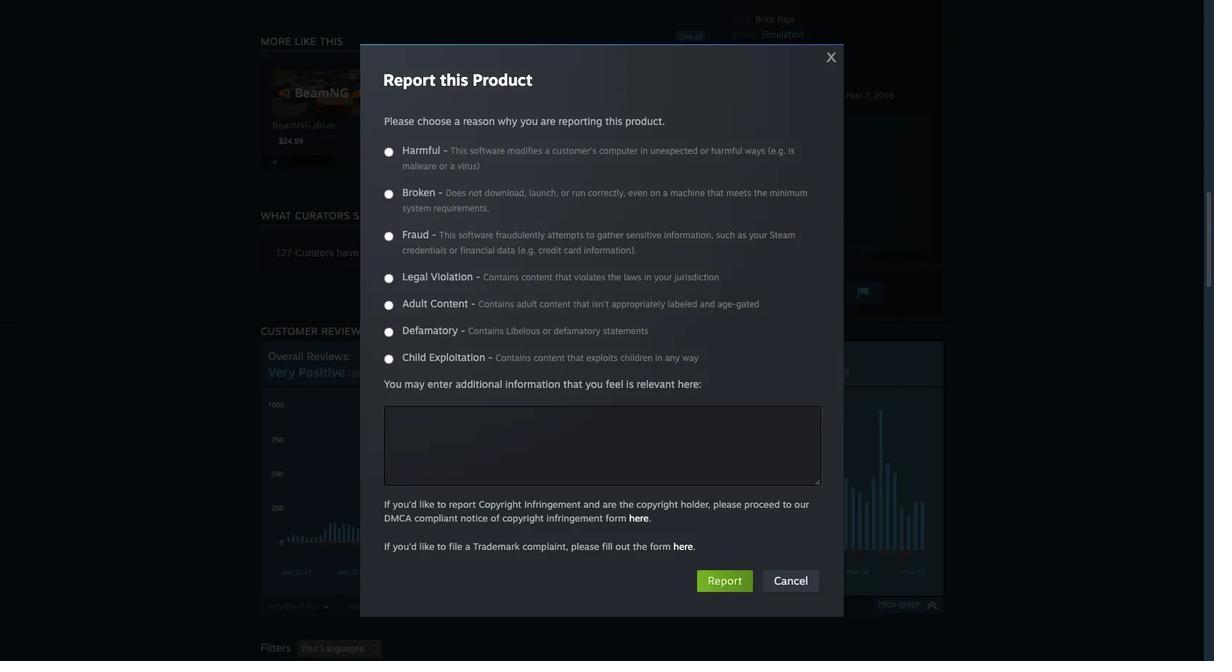 Task type: vqa. For each thing, say whether or not it's contained in the screenshot.


Task type: locate. For each thing, give the bounding box(es) containing it.
view down ways
[[738, 158, 757, 169]]

fluppisoft
[[781, 44, 820, 55], [777, 60, 817, 70], [752, 138, 791, 149]]

if for if you'd like to file a trademark complaint, please fill out the form here .
[[384, 541, 390, 552]]

2 vertical spatial like
[[420, 541, 435, 552]]

all for say
[[695, 206, 703, 215]]

the up here . at the bottom
[[620, 498, 634, 510]]

here:
[[678, 378, 702, 390]]

1 vertical spatial software
[[459, 230, 494, 241]]

appropriately
[[612, 299, 666, 310]]

view inside view all what curators say
[[676, 206, 693, 215]]

0 horizontal spatial reviews)
[[380, 369, 412, 379]]

reviews: for recent
[[746, 349, 791, 363]]

1 very from the left
[[268, 365, 295, 380]]

release down publisher:
[[732, 77, 765, 85]]

that down the child exploitation - contains content that exploits children in any way
[[564, 378, 583, 390]]

you'd down the dmca
[[393, 541, 417, 552]]

1 horizontal spatial on
[[794, 138, 804, 149]]

this up the virus)
[[451, 145, 468, 156]]

1 horizontal spatial your
[[750, 230, 768, 241]]

content inside adult content - contains adult content that isn't appropriately labeled and age-gated
[[540, 299, 571, 310]]

0 horizontal spatial form
[[606, 512, 627, 524]]

None radio
[[384, 148, 394, 157], [384, 190, 394, 199], [384, 301, 394, 310], [384, 328, 394, 337], [384, 148, 394, 157], [384, 190, 394, 199], [384, 301, 394, 310], [384, 328, 394, 337]]

very down overall
[[268, 365, 295, 380]]

reviews) inside recent reviews: very positive (494 reviews)
[[807, 369, 840, 379]]

1 vertical spatial your
[[654, 272, 673, 283]]

please left the fill
[[571, 541, 600, 552]]

feel
[[606, 378, 624, 390]]

you left feel
[[586, 378, 603, 390]]

see all more like this
[[261, 32, 703, 47]]

share
[[743, 286, 772, 299]]

0 horizontal spatial reviews:
[[307, 349, 351, 363]]

your inside legal violation - contains content that violates the laws in your jurisdiction
[[654, 272, 673, 283]]

positive inside overall reviews: very positive (33,026 reviews)
[[299, 365, 346, 380]]

jan left the 2018
[[337, 568, 349, 576]]

2 reviews) from the left
[[807, 369, 840, 379]]

copyright up here . at the bottom
[[637, 498, 678, 510]]

2 type from the left
[[390, 603, 409, 611]]

1 positive from the left
[[299, 365, 346, 380]]

are left the reporting
[[541, 115, 556, 127]]

0 vertical spatial fluppisoft link
[[781, 44, 820, 55]]

your inside this software fraudulently attempts to gather sensitive information, such as your steam credentials or financial data (e.g. credit card information).
[[750, 230, 768, 241]]

2 reviews: from the left
[[746, 349, 791, 363]]

report for report this product
[[384, 70, 436, 89]]

purchase
[[348, 603, 389, 611]]

all inside view all what curators say
[[695, 206, 703, 215]]

None radio
[[384, 232, 394, 241], [384, 274, 394, 283], [384, 355, 394, 364], [384, 232, 394, 241], [384, 274, 394, 283], [384, 355, 394, 364]]

reviews: for overall
[[307, 349, 351, 363]]

this inside 'this software modifies a customer's computer in unexpected or harmful ways (e.g. is malware or a virus)'
[[451, 145, 468, 156]]

data
[[497, 245, 516, 256]]

in right laws
[[644, 272, 652, 283]]

1 horizontal spatial product.
[[626, 115, 665, 127]]

2016
[[875, 91, 894, 101]]

view down machine
[[676, 206, 693, 215]]

0 vertical spatial like
[[295, 35, 317, 47]]

reviews) inside overall reviews: very positive (33,026 reviews)
[[380, 369, 412, 379]]

child
[[403, 351, 426, 363]]

if for if you'd like to report copyright infringement and are the copyright holder, please proceed to our dmca compliant notice of copyright infringement form
[[384, 498, 390, 510]]

positive
[[299, 365, 346, 380], [738, 365, 785, 380]]

release down 14,
[[788, 92, 822, 100]]

that left exploits
[[568, 352, 584, 363]]

reviews: down customer reviews
[[307, 349, 351, 363]]

content up you may enter additional information that you feel is relevant here:
[[534, 352, 565, 363]]

trademark
[[473, 541, 520, 552]]

say
[[353, 209, 373, 222]]

1 vertical spatial like
[[420, 498, 435, 510]]

1 if from the top
[[384, 498, 390, 510]]

0 horizontal spatial your
[[654, 272, 673, 283]]

fill
[[603, 541, 613, 552]]

reviews)
[[380, 369, 412, 379], [807, 369, 840, 379]]

reviews: up "(494"
[[746, 349, 791, 363]]

report left oct
[[708, 574, 743, 588]]

or inside the does not download, launch, or run correctly, even on a machine that meets the minimum system requirements.
[[561, 187, 570, 198]]

0 horizontal spatial is
[[627, 378, 634, 390]]

$24.99
[[279, 136, 303, 145]]

- right fraud on the left top of the page
[[432, 228, 437, 241]]

fluppisoft up jul
[[777, 60, 817, 70]]

form down here . at the bottom
[[650, 541, 671, 552]]

1 vertical spatial report
[[708, 574, 743, 588]]

report
[[384, 70, 436, 89], [708, 574, 743, 588]]

you may enter additional information that you feel is relevant here:
[[384, 378, 702, 390]]

0 horizontal spatial type
[[299, 603, 318, 611]]

1 horizontal spatial copyright
[[637, 498, 678, 510]]

you'd inside 'if you'd like to report copyright infringement and are the copyright holder, please proceed to our dmca compliant notice of copyright infringement form'
[[393, 498, 417, 510]]

this up the computer
[[606, 115, 623, 127]]

does not download, launch, or run correctly, even on a machine that meets the minimum system requirements.
[[403, 187, 808, 214]]

the right meets
[[754, 187, 768, 198]]

fluppisoft link
[[781, 44, 820, 55], [777, 60, 817, 70]]

launch,
[[529, 187, 559, 198]]

2 jan from the left
[[337, 568, 349, 576]]

read related news
[[738, 177, 812, 188]]

here right click
[[489, 247, 509, 259]]

1 horizontal spatial (e.g.
[[768, 145, 786, 156]]

dmca
[[384, 512, 412, 524]]

of
[[491, 512, 500, 524]]

date: down the 2023
[[824, 92, 845, 100]]

this right more
[[320, 35, 343, 47]]

content
[[522, 272, 553, 283], [540, 299, 571, 310], [534, 352, 565, 363]]

2 vertical spatial here
[[674, 541, 694, 552]]

holder,
[[681, 498, 711, 510]]

you right why
[[521, 115, 538, 127]]

$39.99
[[428, 136, 452, 145]]

jan for jan 2017
[[282, 568, 294, 576]]

to left gather on the top of page
[[587, 230, 595, 241]]

type
[[299, 603, 318, 611], [390, 603, 409, 611]]

that left meets
[[708, 187, 724, 198]]

additional
[[456, 378, 503, 390]]

1 vertical spatial is
[[627, 378, 634, 390]]

curators inside view all what curators say
[[295, 209, 350, 222]]

0 vertical spatial copyright
[[637, 498, 678, 510]]

review type
[[269, 603, 318, 611]]

that for exploits
[[568, 352, 584, 363]]

or left click
[[450, 245, 458, 256]]

defamatory
[[554, 326, 601, 336]]

click
[[464, 247, 486, 259]]

0 vertical spatial and
[[700, 299, 715, 310]]

fraud -
[[403, 228, 439, 241]]

1 horizontal spatial reviews:
[[746, 349, 791, 363]]

your right laws
[[654, 272, 673, 283]]

1 all from the top
[[695, 32, 703, 41]]

1 horizontal spatial jan
[[337, 568, 349, 576]]

1 vertical spatial fluppisoft
[[777, 60, 817, 70]]

oct 24
[[743, 568, 765, 576]]

0 vertical spatial you
[[521, 115, 538, 127]]

the left website
[[757, 118, 771, 129]]

1 curators from the top
[[295, 209, 350, 222]]

laws
[[624, 272, 642, 283]]

0 vertical spatial please
[[714, 498, 742, 510]]

visit the workshop
[[738, 217, 814, 227]]

that inside adult content - contains adult content that isn't appropriately labeled and age-gated
[[574, 299, 590, 310]]

0 vertical spatial all
[[695, 32, 703, 41]]

0 horizontal spatial product.
[[424, 247, 461, 259]]

as
[[738, 230, 747, 241]]

content inside the child exploitation - contains content that exploits children in any way
[[534, 352, 565, 363]]

2 you'd from the top
[[393, 541, 417, 552]]

is up history
[[789, 145, 795, 156]]

and up the infringement
[[584, 498, 600, 510]]

nov left 16
[[903, 568, 916, 576]]

0 vertical spatial form
[[606, 512, 627, 524]]

- right harmful
[[444, 144, 448, 156]]

like left file
[[420, 541, 435, 552]]

early
[[732, 92, 755, 100]]

0 vertical spatial on
[[794, 138, 804, 149]]

nov left 01
[[799, 568, 811, 576]]

fluppisoft on twitter link
[[732, 134, 932, 153]]

1 vertical spatial you
[[586, 378, 603, 390]]

1 horizontal spatial .
[[694, 541, 696, 552]]

1 vertical spatial content
[[540, 299, 571, 310]]

to left file
[[437, 541, 446, 552]]

view
[[738, 158, 757, 169], [738, 197, 757, 208], [676, 206, 693, 215]]

the right 'out'
[[633, 541, 648, 552]]

date:
[[767, 77, 788, 85], [824, 92, 845, 100]]

2 if from the top
[[384, 541, 390, 552]]

2 horizontal spatial here
[[674, 541, 694, 552]]

positive inside recent reviews: very positive (494 reviews)
[[738, 365, 785, 380]]

here up 'out'
[[630, 512, 649, 524]]

information).
[[584, 245, 637, 256]]

view down read
[[738, 197, 757, 208]]

defamatory - contains libelous or defamatory statements
[[403, 324, 649, 336]]

0 vertical spatial date:
[[767, 77, 788, 85]]

date: up access
[[767, 77, 788, 85]]

0 horizontal spatial report
[[384, 70, 436, 89]]

0 horizontal spatial on
[[650, 187, 661, 198]]

- up additional
[[489, 351, 493, 363]]

1 vertical spatial .
[[694, 541, 696, 552]]

content down the see
[[522, 272, 553, 283]]

planet zoo $44.99
[[570, 119, 618, 145]]

0 vertical spatial here link
[[489, 247, 509, 259]]

1 horizontal spatial here
[[630, 512, 649, 524]]

like for if you'd like to file a trademark complaint, please fill out the form here .
[[420, 541, 435, 552]]

1 horizontal spatial please
[[714, 498, 742, 510]]

here link down holder,
[[674, 541, 694, 552]]

2 vertical spatial here link
[[674, 541, 694, 552]]

and inside adult content - contains adult content that isn't appropriately labeled and age-gated
[[700, 299, 715, 310]]

to up compliant at the bottom left of the page
[[437, 498, 446, 510]]

reviews) down child on the bottom of page
[[380, 369, 412, 379]]

that down them.
[[555, 272, 572, 283]]

are up the infringement
[[603, 498, 617, 510]]

fluppisoft link up jul
[[777, 60, 817, 70]]

10
[[708, 498, 716, 506]]

reviews:
[[307, 349, 351, 363], [746, 349, 791, 363]]

a right file
[[465, 541, 471, 552]]

curators left say
[[295, 209, 350, 222]]

view all what curators say
[[261, 206, 703, 222]]

1 vertical spatial are
[[603, 498, 617, 510]]

1 vertical spatial curators
[[295, 247, 334, 259]]

very for recent
[[708, 365, 735, 380]]

1 vertical spatial this
[[439, 230, 456, 241]]

broken
[[403, 186, 436, 198]]

in left any
[[656, 352, 663, 363]]

you'd for if you'd like to file a trademark complaint, please fill out the form here .
[[393, 541, 417, 552]]

on inside the does not download, launch, or run correctly, even on a machine that meets the minimum system requirements.
[[650, 187, 661, 198]]

1 horizontal spatial very
[[708, 365, 735, 380]]

the inside 'if you'd like to report copyright infringement and are the copyright holder, please proceed to our dmca compliant notice of copyright infringement form'
[[620, 498, 634, 510]]

what
[[261, 209, 292, 222]]

(e.g. inside 'this software modifies a customer's computer in unexpected or harmful ways (e.g. is malware or a virus)'
[[768, 145, 786, 156]]

reviews) right "(494"
[[807, 369, 840, 379]]

sensitive
[[627, 230, 662, 241]]

2 vertical spatial in
[[656, 352, 663, 363]]

adult
[[403, 297, 428, 310]]

2 very from the left
[[708, 365, 735, 380]]

product. right zoo
[[626, 115, 665, 127]]

2 vertical spatial fluppisoft
[[752, 138, 791, 149]]

title:
[[732, 16, 753, 24]]

0 vertical spatial here
[[489, 247, 509, 259]]

content inside legal violation - contains content that violates the laws in your jurisdiction
[[522, 272, 553, 283]]

have
[[337, 247, 359, 259]]

1 horizontal spatial reviews)
[[807, 369, 840, 379]]

form left here . at the bottom
[[606, 512, 627, 524]]

2 horizontal spatial here link
[[674, 541, 694, 552]]

7,
[[865, 91, 872, 101]]

1 type from the left
[[299, 603, 318, 611]]

0 horizontal spatial .
[[649, 512, 652, 524]]

and inside 'if you'd like to report copyright infringement and are the copyright holder, please proceed to our dmca compliant notice of copyright infringement form'
[[584, 498, 600, 510]]

2 all from the top
[[695, 206, 703, 215]]

0 horizontal spatial and
[[584, 498, 600, 510]]

0 vertical spatial this
[[451, 145, 468, 156]]

1 vertical spatial form
[[650, 541, 671, 552]]

1 horizontal spatial are
[[603, 498, 617, 510]]

1 horizontal spatial type
[[390, 603, 409, 611]]

all for this
[[695, 32, 703, 41]]

reviews: inside overall reviews: very positive (33,026 reviews)
[[307, 349, 351, 363]]

contains left adult
[[479, 299, 514, 310]]

0 horizontal spatial positive
[[299, 365, 346, 380]]

contains left the libelous
[[469, 326, 504, 336]]

contains inside adult content - contains adult content that isn't appropriately labeled and age-gated
[[479, 299, 514, 310]]

None text field
[[384, 406, 822, 486]]

in inside the child exploitation - contains content that exploits children in any way
[[656, 352, 663, 363]]

graph
[[899, 599, 922, 610]]

brick
[[756, 15, 775, 25]]

in
[[641, 145, 648, 156], [644, 272, 652, 283], [656, 352, 663, 363]]

please right holder,
[[714, 498, 742, 510]]

curators
[[295, 209, 350, 222], [295, 247, 334, 259]]

that inside the child exploitation - contains content that exploits children in any way
[[568, 352, 584, 363]]

0 vertical spatial are
[[541, 115, 556, 127]]

1 vertical spatial (e.g.
[[518, 245, 536, 256]]

positive down overall
[[299, 365, 346, 380]]

1 reviews) from the left
[[380, 369, 412, 379]]

1 reviews: from the left
[[307, 349, 351, 363]]

this up credentials at the left top of the page
[[439, 230, 456, 241]]

here .
[[630, 512, 652, 524]]

1 horizontal spatial date:
[[824, 92, 845, 100]]

software inside 'this software modifies a customer's computer in unexpected or harmful ways (e.g. is malware or a virus)'
[[470, 145, 505, 156]]

on right even
[[650, 187, 661, 198]]

form inside 'if you'd like to report copyright infringement and are the copyright holder, please proceed to our dmca compliant notice of copyright infringement form'
[[606, 512, 627, 524]]

1 horizontal spatial is
[[789, 145, 795, 156]]

if inside 'if you'd like to report copyright infringement and are the copyright holder, please proceed to our dmca compliant notice of copyright infringement form'
[[384, 498, 390, 510]]

2 vertical spatial content
[[534, 352, 565, 363]]

view all link
[[673, 205, 706, 217]]

in right the computer
[[641, 145, 648, 156]]

1 vertical spatial product.
[[424, 247, 461, 259]]

if up the dmca
[[384, 498, 390, 510]]

release
[[732, 77, 765, 85], [788, 92, 822, 100]]

this inside this software fraudulently attempts to gather sensitive information, such as your steam credentials or financial data (e.g. credit card information).
[[439, 230, 456, 241]]

all down machine
[[695, 206, 703, 215]]

0 horizontal spatial release
[[732, 77, 765, 85]]

0 horizontal spatial jan
[[282, 568, 294, 576]]

a left reason at left top
[[455, 115, 460, 127]]

1 vertical spatial here
[[630, 512, 649, 524]]

contains for adult content -
[[479, 299, 514, 310]]

visit down early
[[738, 118, 755, 129]]

0 vertical spatial (e.g.
[[768, 145, 786, 156]]

0 horizontal spatial are
[[541, 115, 556, 127]]

content for legal violation -
[[522, 272, 553, 283]]

0 vertical spatial visit
[[738, 118, 755, 129]]

that inside the does not download, launch, or run correctly, even on a machine that meets the minimum system requirements.
[[708, 187, 724, 198]]

nov left 7,
[[847, 91, 863, 101]]

1 vertical spatial you'd
[[393, 541, 417, 552]]

1 you'd from the top
[[393, 498, 417, 510]]

the inside the does not download, launch, or run correctly, even on a machine that meets the minimum system requirements.
[[754, 187, 768, 198]]

contains inside the child exploitation - contains content that exploits children in any way
[[496, 352, 532, 363]]

0 horizontal spatial here link
[[489, 247, 509, 259]]

2 visit from the top
[[738, 217, 755, 227]]

1 jan from the left
[[282, 568, 294, 576]]

1 vertical spatial please
[[571, 541, 600, 552]]

(494
[[788, 369, 805, 379]]

workshop
[[773, 217, 814, 227]]

publisher:
[[732, 62, 775, 70]]

and left age-
[[700, 299, 715, 310]]

you'd up the dmca
[[393, 498, 417, 510]]

here link for fill
[[674, 541, 694, 552]]

0 horizontal spatial copyright
[[503, 512, 544, 524]]

1 visit from the top
[[738, 118, 755, 129]]

or down harmful -
[[439, 161, 448, 171]]

customer reviews
[[261, 325, 368, 337]]

is inside 'this software modifies a customer's computer in unexpected or harmful ways (e.g. is malware or a virus)'
[[789, 145, 795, 156]]

the left laws
[[608, 272, 622, 283]]

curators right 127
[[295, 247, 334, 259]]

software inside this software fraudulently attempts to gather sensitive information, such as your steam credentials or financial data (e.g. credit card information).
[[459, 230, 494, 241]]

type right 'purchase'
[[390, 603, 409, 611]]

type right review
[[299, 603, 318, 611]]

or left run
[[561, 187, 570, 198]]

1 horizontal spatial and
[[700, 299, 715, 310]]

out
[[616, 541, 631, 552]]

(e.g. down fraudulently
[[518, 245, 536, 256]]

like inside see all more like this
[[295, 35, 317, 47]]

very inside recent reviews: very positive (494 reviews)
[[708, 365, 735, 380]]

steam
[[770, 230, 796, 241]]

very inside overall reviews: very positive (33,026 reviews)
[[268, 365, 295, 380]]

ways
[[745, 145, 766, 156]]

500
[[272, 470, 284, 478]]

content down legal violation - contains content that violates the laws in your jurisdiction
[[540, 299, 571, 310]]

your for -
[[654, 272, 673, 283]]

is
[[789, 145, 795, 156], [627, 378, 634, 390]]

all right see
[[695, 32, 703, 41]]

gated
[[737, 299, 760, 310]]

0 horizontal spatial date:
[[767, 77, 788, 85]]

view for history
[[738, 158, 757, 169]]

2017
[[296, 568, 312, 576]]

0 vertical spatial you'd
[[393, 498, 417, 510]]

a inside the does not download, launch, or run correctly, even on a machine that meets the minimum system requirements.
[[663, 187, 668, 198]]

find community groups link
[[732, 233, 932, 251]]

infringement
[[547, 512, 603, 524]]

0 vertical spatial report
[[384, 70, 436, 89]]

the
[[757, 118, 771, 129], [754, 187, 768, 198], [757, 217, 771, 227], [608, 272, 622, 283], [620, 498, 634, 510], [633, 541, 648, 552]]

1 vertical spatial if
[[384, 541, 390, 552]]

0 vertical spatial in
[[641, 145, 648, 156]]

fluppisoft up update
[[752, 138, 791, 149]]

on
[[794, 138, 804, 149], [650, 187, 661, 198]]

title: brick rigs genre: simulation developer: fluppisoft publisher: fluppisoft release date: jul 14, 2023 early access release date: nov 7, 2016
[[732, 15, 894, 101]]

contains inside legal violation - contains content that violates the laws in your jurisdiction
[[484, 272, 519, 283]]

your right as
[[750, 230, 768, 241]]

nov left '08'
[[847, 568, 860, 576]]

nov inside 'title: brick rigs genre: simulation developer: fluppisoft publisher: fluppisoft release date: jul 14, 2023 early access release date: nov 7, 2016'
[[847, 91, 863, 101]]

here link right click
[[489, 247, 509, 259]]

2 positive from the left
[[738, 365, 785, 380]]

visit up as
[[738, 217, 755, 227]]

1 vertical spatial in
[[644, 272, 652, 283]]

750
[[272, 436, 284, 444]]

1 vertical spatial and
[[584, 498, 600, 510]]

reviews: inside recent reviews: very positive (494 reviews)
[[746, 349, 791, 363]]

very down the recent
[[708, 365, 735, 380]]

that inside legal violation - contains content that violates the laws in your jurisdiction
[[555, 272, 572, 283]]

0 vertical spatial curators
[[295, 209, 350, 222]]

or right the libelous
[[543, 326, 551, 336]]

content for child exploitation -
[[534, 352, 565, 363]]

read related news link
[[732, 174, 932, 192]]

1 horizontal spatial release
[[788, 92, 822, 100]]

0 vertical spatial software
[[470, 145, 505, 156]]

legal violation - contains content that violates the laws in your jurisdiction
[[403, 270, 720, 283]]

like inside 'if you'd like to report copyright infringement and are the copyright holder, please proceed to our dmca compliant notice of copyright infringement form'
[[420, 498, 435, 510]]

1 vertical spatial visit
[[738, 217, 755, 227]]

1 vertical spatial fluppisoft link
[[777, 60, 817, 70]]

like right more
[[295, 35, 317, 47]]

such
[[717, 230, 736, 241]]

all inside see all more like this
[[695, 32, 703, 41]]

1 horizontal spatial form
[[650, 541, 671, 552]]

like
[[295, 35, 317, 47], [420, 498, 435, 510], [420, 541, 435, 552]]

0 horizontal spatial you
[[521, 115, 538, 127]]

if you'd like to report copyright infringement and are the copyright holder, please proceed to our dmca compliant notice of copyright infringement form
[[384, 498, 810, 524]]

a left the virus)
[[450, 161, 455, 171]]



Task type: describe. For each thing, give the bounding box(es) containing it.
to left the see
[[512, 247, 520, 259]]

1 horizontal spatial you
[[586, 378, 603, 390]]

contains for child exploitation -
[[496, 352, 532, 363]]

to left our
[[783, 498, 792, 510]]

the down view discussions at top
[[757, 217, 771, 227]]

discussions
[[760, 197, 805, 208]]

recent reviews: very positive (494 reviews)
[[708, 349, 840, 380]]

age-
[[718, 299, 737, 310]]

overall reviews: very positive (33,026 reviews)
[[268, 349, 412, 380]]

malware
[[403, 161, 437, 171]]

run
[[572, 187, 586, 198]]

jan for jan 2018
[[337, 568, 349, 576]]

minimum
[[770, 187, 808, 198]]

this software fraudulently attempts to gather sensitive information, such as your steam credentials or financial data (e.g. credit card information).
[[403, 230, 796, 256]]

exploits
[[587, 352, 618, 363]]

history
[[790, 158, 818, 169]]

gather
[[597, 230, 624, 241]]

view update history
[[738, 158, 818, 169]]

a right modifies
[[545, 145, 550, 156]]

cancel
[[775, 574, 809, 588]]

if you'd like to file a trademark complaint, please fill out the form here .
[[384, 541, 696, 552]]

content
[[431, 297, 468, 310]]

visit the website link
[[732, 114, 932, 132]]

defamatory
[[403, 324, 458, 336]]

2 curators from the top
[[295, 247, 334, 259]]

0
[[280, 538, 284, 546]]

jan 2017
[[282, 568, 312, 576]]

adult
[[517, 299, 537, 310]]

hide graph
[[879, 599, 922, 610]]

information
[[506, 378, 561, 390]]

report for report
[[708, 574, 743, 588]]

jul
[[791, 76, 802, 86]]

you
[[384, 378, 402, 390]]

2018
[[351, 568, 367, 576]]

01
[[813, 568, 822, 576]]

view discussions link
[[732, 193, 932, 211]]

planet
[[570, 119, 598, 131]]

fluppisoft link for developer:
[[781, 44, 820, 55]]

view discussions
[[738, 197, 805, 208]]

nov 01
[[799, 568, 822, 576]]

your for fraudulently
[[750, 230, 768, 241]]

this up choose
[[440, 70, 469, 89]]

our
[[795, 498, 810, 510]]

update
[[760, 158, 788, 169]]

1 horizontal spatial here link
[[630, 512, 649, 524]]

correctly,
[[588, 187, 626, 198]]

groups
[[806, 236, 835, 247]]

reviews) for overall
[[380, 369, 412, 379]]

type for purchase type
[[390, 603, 409, 611]]

view update history link
[[732, 154, 932, 172]]

harmful -
[[403, 144, 451, 156]]

1 vertical spatial copyright
[[503, 512, 544, 524]]

broken -
[[403, 186, 446, 198]]

this inside see all more like this
[[320, 35, 343, 47]]

fraud
[[403, 228, 429, 241]]

like for if you'd like to report copyright infringement and are the copyright holder, please proceed to our dmca compliant notice of copyright infringement form
[[420, 498, 435, 510]]

even
[[629, 187, 648, 198]]

0 horizontal spatial please
[[571, 541, 600, 552]]

to inside this software fraudulently attempts to gather sensitive information, such as your steam credentials or financial data (e.g. credit card information).
[[587, 230, 595, 241]]

- up exploitation
[[461, 324, 466, 336]]

positive for recent
[[738, 365, 785, 380]]

1 vertical spatial date:
[[824, 92, 845, 100]]

here link for see
[[489, 247, 509, 259]]

genre:
[[732, 31, 760, 39]]

simulation link
[[762, 29, 804, 40]]

nov for nov 01
[[799, 568, 811, 576]]

read
[[738, 177, 758, 188]]

in inside 'this software modifies a customer's computer in unexpected or harmful ways (e.g. is malware or a virus)'
[[641, 145, 648, 156]]

this for harmful -
[[451, 145, 468, 156]]

enter
[[428, 378, 453, 390]]

computer
[[599, 145, 638, 156]]

- down click
[[476, 270, 481, 283]]

- left 'does'
[[439, 186, 443, 198]]

card
[[564, 245, 582, 256]]

or inside 'defamatory - contains libelous or defamatory statements'
[[543, 326, 551, 336]]

are inside 'if you'd like to report copyright infringement and are the copyright holder, please proceed to our dmca compliant notice of copyright infringement form'
[[603, 498, 617, 510]]

positive for overall
[[299, 365, 346, 380]]

more
[[261, 35, 292, 47]]

rust
[[421, 119, 441, 131]]

view for what
[[676, 206, 693, 215]]

visit for visit the workshop
[[738, 217, 755, 227]]

very for overall
[[268, 365, 295, 380]]

or inside this software fraudulently attempts to gather sensitive information, such as your steam credentials or financial data (e.g. credit card information).
[[450, 245, 458, 256]]

contains inside 'defamatory - contains libelous or defamatory statements'
[[469, 326, 504, 336]]

report
[[449, 498, 476, 510]]

(e.g. inside this software fraudulently attempts to gather sensitive information, such as your steam credentials or financial data (e.g. credit card information).
[[518, 245, 536, 256]]

jan 2018
[[337, 568, 367, 576]]

financial
[[461, 245, 495, 256]]

meets
[[727, 187, 752, 198]]

beamng.drive $24.99
[[272, 119, 335, 145]]

type for review type
[[299, 603, 318, 611]]

software for harmful -
[[470, 145, 505, 156]]

1 vertical spatial release
[[788, 92, 822, 100]]

the inside legal violation - contains content that violates the laws in your jurisdiction
[[608, 272, 622, 283]]

system
[[403, 203, 431, 214]]

0 horizontal spatial here
[[489, 247, 509, 259]]

beamng.drive
[[272, 119, 335, 131]]

information,
[[664, 230, 714, 241]]

purchase type
[[348, 603, 409, 611]]

please inside 'if you'd like to report copyright infringement and are the copyright holder, please proceed to our dmca compliant notice of copyright infringement form'
[[714, 498, 742, 510]]

violates
[[574, 272, 606, 283]]

that for violates
[[555, 272, 572, 283]]

fluppisoft link for publisher:
[[777, 60, 817, 70]]

unexpected
[[651, 145, 698, 156]]

2023
[[819, 76, 838, 86]]

fraudulently
[[496, 230, 545, 241]]

harmful
[[712, 145, 743, 156]]

14,
[[804, 76, 816, 86]]

customer
[[261, 325, 318, 337]]

30
[[708, 401, 716, 409]]

reviews) for recent
[[807, 369, 840, 379]]

0 vertical spatial release
[[732, 77, 765, 85]]

nov for nov 16
[[903, 568, 916, 576]]

that for you
[[564, 378, 583, 390]]

this for fraud -
[[439, 230, 456, 241]]

reviews
[[321, 325, 368, 337]]

127 curators have reviewed this product. click here to see them.
[[275, 247, 568, 259]]

contains for legal violation -
[[484, 272, 519, 283]]

your languages
[[301, 644, 364, 654]]

this down fraud on the left top of the page
[[405, 247, 421, 259]]

- right content
[[471, 297, 476, 310]]

or left harmful
[[701, 145, 709, 156]]

in inside legal violation - contains content that violates the laws in your jurisdiction
[[644, 272, 652, 283]]

copyright
[[479, 498, 522, 510]]

0 vertical spatial fluppisoft
[[781, 44, 820, 55]]

find
[[738, 236, 754, 247]]

labeled
[[668, 299, 698, 310]]

nov for nov 08
[[847, 568, 860, 576]]

please choose a reason why you are reporting this product.
[[384, 115, 665, 127]]

news
[[791, 177, 812, 188]]

(33,026
[[348, 369, 378, 379]]

0 vertical spatial .
[[649, 512, 652, 524]]

report this product
[[384, 70, 533, 89]]

reviewed
[[362, 247, 403, 259]]

nov 16
[[903, 568, 926, 576]]

website
[[773, 118, 804, 129]]

relevant
[[637, 378, 675, 390]]

you'd for if you'd like to report copyright infringement and are the copyright holder, please proceed to our dmca compliant notice of copyright infringement form
[[393, 498, 417, 510]]

visit for visit the website
[[738, 118, 755, 129]]

0 vertical spatial product.
[[626, 115, 665, 127]]

software for fraud -
[[459, 230, 494, 241]]

this software modifies a customer's computer in unexpected or harmful ways (e.g. is malware or a virus)
[[403, 145, 795, 171]]

share link
[[732, 281, 784, 304]]

250
[[272, 504, 284, 512]]



